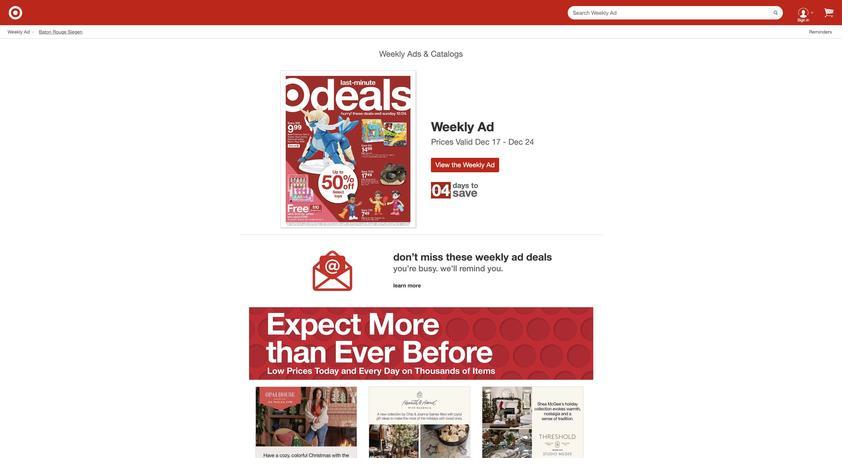 Task type: describe. For each thing, give the bounding box(es) containing it.
baton
[[39, 29, 51, 34]]

3 advertisement region from the left
[[482, 387, 583, 459]]

04 days to
[[432, 181, 479, 200]]

siegen
[[68, 29, 82, 34]]

ad for weekly ad prices valid dec 17 - dec 24
[[478, 119, 494, 135]]

view the weekly ad button
[[431, 158, 499, 172]]

sign in
[[798, 18, 810, 23]]

view the weekly ad image
[[281, 71, 416, 228]]

weekly for weekly ad prices valid dec 17 - dec 24
[[431, 119, 474, 135]]

valid
[[456, 137, 473, 147]]

Search Weekly Ad search field
[[568, 6, 783, 20]]

ad for weekly ad
[[24, 29, 30, 34]]

in
[[807, 18, 810, 23]]

ads
[[407, 49, 422, 59]]

the
[[452, 161, 461, 169]]

rouge
[[53, 29, 67, 34]]

expect more than ever before. low prices today and every day on thousands of items. image
[[249, 308, 593, 380]]



Task type: vqa. For each thing, say whether or not it's contained in the screenshot.
NOV
no



Task type: locate. For each thing, give the bounding box(es) containing it.
weekly inside weekly ad prices valid dec 17 - dec 24
[[431, 119, 474, 135]]

view the weekly ad
[[436, 161, 495, 169]]

1 horizontal spatial dec
[[509, 137, 523, 147]]

days
[[453, 181, 469, 190]]

04
[[432, 181, 450, 200]]

1 vertical spatial ad
[[478, 119, 494, 135]]

weekly left ads
[[379, 49, 405, 59]]

to
[[471, 181, 479, 190]]

reminders
[[810, 29, 832, 34]]

&
[[424, 49, 429, 59]]

ad
[[24, 29, 30, 34], [478, 119, 494, 135], [487, 161, 495, 169]]

weekly right the at the top right of the page
[[463, 161, 485, 169]]

ad up 17
[[478, 119, 494, 135]]

weekly
[[8, 29, 23, 34], [379, 49, 405, 59], [431, 119, 474, 135], [463, 161, 485, 169]]

0 horizontal spatial advertisement region
[[256, 387, 357, 459]]

1 horizontal spatial advertisement region
[[369, 387, 470, 459]]

weekly ads & catalogs
[[379, 49, 463, 59]]

form
[[568, 6, 783, 20]]

dec left 17
[[475, 137, 490, 147]]

reminders link
[[810, 28, 837, 35]]

catalogs
[[431, 49, 463, 59]]

weekly for weekly ads & catalogs
[[379, 49, 405, 59]]

sign in link
[[793, 2, 814, 23]]

don't miss these weekly ad deals. you're busy. we'll remind you. sign up now. image
[[246, 235, 597, 308]]

2 dec from the left
[[509, 137, 523, 147]]

weekly up prices in the right top of the page
[[431, 119, 474, 135]]

weekly ad prices valid dec 17 - dec 24
[[431, 119, 534, 147]]

save
[[453, 186, 478, 200]]

2 advertisement region from the left
[[369, 387, 470, 459]]

1 advertisement region from the left
[[256, 387, 357, 459]]

weekly ad link
[[8, 28, 39, 35]]

weekly inside button
[[463, 161, 485, 169]]

weekly down go to target.com image
[[8, 29, 23, 34]]

ad inside button
[[487, 161, 495, 169]]

dec right -
[[509, 137, 523, 147]]

ad down 17
[[487, 161, 495, 169]]

17
[[492, 137, 501, 147]]

baton rouge siegen
[[39, 29, 82, 34]]

1 dec from the left
[[475, 137, 490, 147]]

advertisement region
[[256, 387, 357, 459], [369, 387, 470, 459], [482, 387, 583, 459]]

weekly for weekly ad
[[8, 29, 23, 34]]

baton rouge siegen link
[[39, 28, 88, 35]]

2 vertical spatial ad
[[487, 161, 495, 169]]

sign
[[798, 18, 806, 23]]

24
[[525, 137, 534, 147]]

ad inside weekly ad prices valid dec 17 - dec 24
[[478, 119, 494, 135]]

go to target.com image
[[9, 6, 22, 19]]

0 horizontal spatial dec
[[475, 137, 490, 147]]

-
[[503, 137, 506, 147]]

weekly ad
[[8, 29, 30, 34]]

view your cart on target.com image
[[824, 8, 834, 17]]

view
[[436, 161, 450, 169]]

dec
[[475, 137, 490, 147], [509, 137, 523, 147]]

2 horizontal spatial advertisement region
[[482, 387, 583, 459]]

0 vertical spatial ad
[[24, 29, 30, 34]]

ad left "baton"
[[24, 29, 30, 34]]

prices
[[431, 137, 454, 147]]



